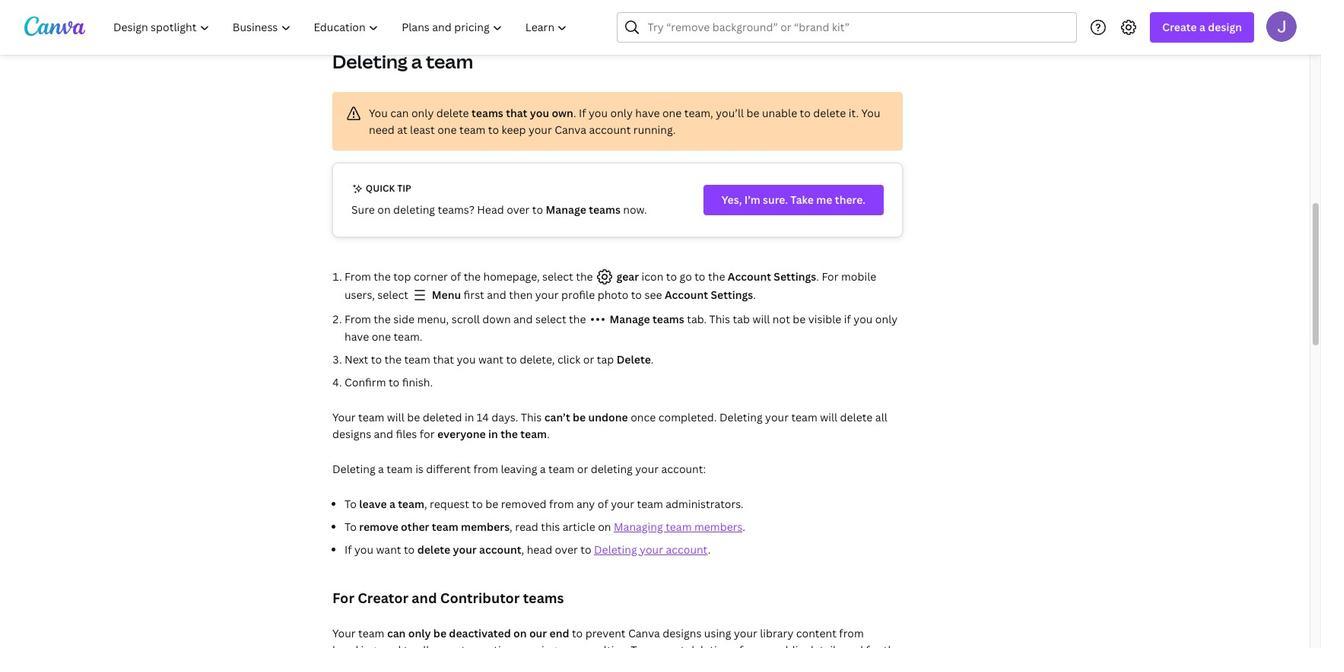 Task type: describe. For each thing, give the bounding box(es) containing it.
deleting your account link
[[594, 542, 708, 557]]

the left side
[[374, 312, 391, 326]]

deleting a team
[[332, 49, 473, 74]]

and right first at the left of the page
[[487, 288, 507, 302]]

can't
[[545, 410, 570, 425]]

. if you only have one team, you'll be unable to delete it. you need at least one team to keep your canva account running.
[[369, 106, 881, 137]]

everyone
[[437, 427, 486, 441]]

if inside ". if you only have one team, you'll be unable to delete it. you need at least one team to keep your canva account running."
[[579, 106, 586, 120]]

to right go
[[695, 269, 706, 284]]

administrators.
[[666, 497, 744, 511]]

if you want to delete your account , head over to deleting your account .
[[345, 542, 711, 557]]

be right the can't
[[573, 410, 586, 425]]

1 vertical spatial can
[[387, 626, 406, 641]]

to for to leave a team , request to be removed from any of your team administrators.
[[345, 497, 357, 511]]

a right leaving
[[540, 462, 546, 476]]

undone
[[589, 410, 628, 425]]

designs inside to prevent canva designs using your library content from breaking, and to allow us to continue paying you royalties. to request deletion of your public details and for th
[[663, 626, 702, 641]]

1 horizontal spatial that
[[506, 106, 528, 120]]

leaving
[[501, 462, 537, 476]]

everyone in the team .
[[437, 427, 550, 441]]

sure
[[351, 202, 375, 217]]

royalties.
[[581, 643, 628, 648]]

you inside ". if you only have one team, you'll be unable to delete it. you need at least one team to keep your canva account running."
[[862, 106, 881, 120]]

0 vertical spatial or
[[583, 352, 594, 367]]

removed
[[501, 497, 547, 511]]

0 vertical spatial over
[[507, 202, 530, 217]]

be inside ". if you only have one team, you'll be unable to delete it. you need at least one team to keep your canva account running."
[[747, 106, 760, 120]]

different
[[426, 462, 471, 476]]

tab
[[733, 312, 750, 326]]

select for from the top corner of the homepage, select the
[[543, 269, 573, 284]]

is
[[415, 462, 424, 476]]

select for from the side menu, scroll down and select the
[[536, 312, 567, 326]]

using
[[704, 626, 732, 641]]

you inside to prevent canva designs using your library content from breaking, and to allow us to continue paying you royalties. to request deletion of your public details and for th
[[560, 643, 579, 648]]

1 vertical spatial in
[[488, 427, 498, 441]]

scroll
[[452, 312, 480, 326]]

at
[[397, 122, 408, 137]]

leave
[[359, 497, 387, 511]]

delete,
[[520, 352, 555, 367]]

1 vertical spatial manage
[[610, 312, 650, 326]]

teams up "our"
[[523, 589, 564, 607]]

deleted
[[423, 410, 462, 425]]

create a design button
[[1151, 12, 1255, 43]]

tap
[[597, 352, 614, 367]]

deleting up the leave
[[332, 462, 376, 476]]

0 horizontal spatial this
[[521, 410, 542, 425]]

0 vertical spatial in
[[465, 410, 474, 425]]

from inside to prevent canva designs using your library content from breaking, and to allow us to continue paying you royalties. to request deletion of your public details and for th
[[839, 626, 864, 641]]

be up the allow
[[434, 626, 447, 641]]

i'm
[[745, 192, 761, 207]]

days.
[[492, 410, 518, 425]]

tab.
[[687, 312, 707, 326]]

head
[[527, 542, 552, 557]]

select inside . for mobile users, select
[[378, 288, 409, 302]]

to left removed
[[472, 497, 483, 511]]

next to the team that you want to delete, click or tap delete .
[[345, 352, 654, 367]]

you left own at top
[[530, 106, 549, 120]]

the up profile
[[576, 269, 593, 284]]

teams left tab.
[[653, 312, 685, 326]]

14
[[477, 410, 489, 425]]

confirm to finish.
[[345, 375, 433, 390]]

your team can only be deactivated on our end
[[332, 626, 569, 641]]

1 vertical spatial one
[[438, 122, 457, 137]]

delete down deleting a team
[[437, 106, 469, 120]]

see
[[645, 288, 662, 302]]

continue
[[475, 643, 520, 648]]

to right head
[[532, 202, 543, 217]]

0 horizontal spatial if
[[345, 542, 352, 557]]

1 horizontal spatial over
[[555, 542, 578, 557]]

breaking,
[[332, 643, 379, 648]]

the left top
[[374, 269, 391, 284]]

prevent
[[586, 626, 626, 641]]

photo
[[598, 288, 629, 302]]

create
[[1163, 20, 1197, 34]]

1 horizontal spatial on
[[514, 626, 527, 641]]

to for to remove other team members , read this article on managing team members .
[[345, 520, 357, 534]]

now.
[[623, 202, 647, 217]]

mobile
[[841, 269, 877, 284]]

account inside ". if you only have one team, you'll be unable to delete it. you need at least one team to keep your canva account running."
[[589, 122, 631, 137]]

deleting down managing
[[594, 542, 637, 557]]

1 vertical spatial from
[[549, 497, 574, 511]]

only inside ". if you only have one team, you'll be unable to delete it. you need at least one team to keep your canva account running."
[[611, 106, 633, 120]]

0 horizontal spatial settings
[[711, 288, 753, 302]]

deactivated
[[449, 626, 511, 641]]

one inside tab. this tab will not be visible if you only have one team.
[[372, 329, 391, 344]]

1 vertical spatial that
[[433, 352, 454, 367]]

to left go
[[666, 269, 677, 284]]

the right go
[[708, 269, 725, 284]]

0 horizontal spatial from
[[474, 462, 498, 476]]

keep
[[502, 122, 526, 137]]

team inside once completed. deleting your team will delete all designs and files for
[[792, 410, 818, 425]]

1 vertical spatial of
[[598, 497, 608, 511]]

you inside tab. this tab will not be visible if you only have one team.
[[854, 312, 873, 326]]

visible
[[809, 312, 842, 326]]

only up least on the left top
[[412, 106, 434, 120]]

manage teams
[[610, 312, 685, 326]]

side
[[393, 312, 415, 326]]

be inside tab. this tab will not be visible if you only have one team.
[[793, 312, 806, 326]]

files
[[396, 427, 417, 441]]

your team will be deleted in 14 days. this can't be undone
[[332, 410, 628, 425]]

the up "confirm to finish."
[[385, 352, 402, 367]]

you down remove at the left of the page
[[355, 542, 374, 557]]

not
[[773, 312, 790, 326]]

0 horizontal spatial of
[[451, 269, 461, 284]]

to left delete,
[[506, 352, 517, 367]]

from for from the top corner of the homepage, select the
[[345, 269, 371, 284]]

managing team members link
[[614, 520, 743, 534]]

the down profile
[[569, 312, 586, 326]]

be up files
[[407, 410, 420, 425]]

designs inside once completed. deleting your team will delete all designs and files for
[[332, 427, 371, 441]]

click
[[558, 352, 581, 367]]

from the side menu, scroll down and select the
[[345, 312, 589, 326]]

gear icon to go to the account settings
[[617, 269, 817, 284]]

top
[[393, 269, 411, 284]]

account:
[[662, 462, 706, 476]]

you can only delete teams that you own
[[369, 106, 574, 120]]

profile
[[562, 288, 595, 302]]

to right next
[[371, 352, 382, 367]]

finish.
[[402, 375, 433, 390]]

once
[[631, 410, 656, 425]]

take
[[791, 192, 814, 207]]

0 horizontal spatial ,
[[424, 497, 427, 511]]

menu
[[432, 288, 461, 302]]

for creator and contributor teams
[[332, 589, 564, 607]]

to right us
[[461, 643, 472, 648]]

1 horizontal spatial deleting
[[591, 462, 633, 476]]

gear
[[617, 269, 639, 284]]

. for mobile users, select
[[345, 269, 877, 302]]

top level navigation element
[[103, 12, 581, 43]]

create a design
[[1163, 20, 1242, 34]]

be left removed
[[486, 497, 499, 511]]

then
[[509, 288, 533, 302]]

1 vertical spatial for
[[332, 589, 355, 607]]

1 you from the left
[[369, 106, 388, 120]]

me
[[817, 192, 833, 207]]

deleting down top level navigation "element"
[[332, 49, 408, 74]]

next
[[345, 352, 369, 367]]

your for your team can only be deactivated on our end
[[332, 626, 356, 641]]

running.
[[634, 122, 676, 137]]

0 vertical spatial can
[[390, 106, 409, 120]]

remove
[[359, 520, 398, 534]]

canva inside ". if you only have one team, you'll be unable to delete it. you need at least one team to keep your canva account running."
[[555, 122, 587, 137]]

only inside tab. this tab will not be visible if you only have one team.
[[876, 312, 898, 326]]

0 horizontal spatial on
[[378, 202, 391, 217]]

you down from the side menu, scroll down and select the
[[457, 352, 476, 367]]

unable
[[762, 106, 797, 120]]

2 members from the left
[[695, 520, 743, 534]]

and down then
[[514, 312, 533, 326]]

completed.
[[659, 410, 717, 425]]

1 vertical spatial account
[[665, 288, 708, 302]]

to right unable
[[800, 106, 811, 120]]

to left keep
[[488, 122, 499, 137]]

have inside ". if you only have one team, you'll be unable to delete it. you need at least one team to keep your canva account running."
[[636, 106, 660, 120]]

canva inside to prevent canva designs using your library content from breaking, and to allow us to continue paying you royalties. to request deletion of your public details and for th
[[628, 626, 660, 641]]

to down article on the left
[[581, 542, 592, 557]]

team.
[[394, 329, 423, 344]]

to inside to prevent canva designs using your library content from breaking, and to allow us to continue paying you royalties. to request deletion of your public details and for th
[[631, 643, 643, 648]]

design
[[1208, 20, 1242, 34]]



Task type: vqa. For each thing, say whether or not it's contained in the screenshot.
Home
no



Task type: locate. For each thing, give the bounding box(es) containing it.
0 horizontal spatial designs
[[332, 427, 371, 441]]

0 horizontal spatial manage
[[546, 202, 586, 217]]

1 vertical spatial want
[[376, 542, 401, 557]]

team inside ". if you only have one team, you'll be unable to delete it. you need at least one team to keep your canva account running."
[[460, 122, 486, 137]]

teams?
[[438, 202, 475, 217]]

1 horizontal spatial for
[[822, 269, 839, 284]]

teams left now.
[[589, 202, 621, 217]]

menu,
[[417, 312, 449, 326]]

paying
[[523, 643, 557, 648]]

this inside tab. this tab will not be visible if you only have one team.
[[709, 312, 730, 326]]

for
[[822, 269, 839, 284], [332, 589, 355, 607]]

other
[[401, 520, 429, 534]]

2 horizontal spatial will
[[820, 410, 838, 425]]

have up next
[[345, 329, 369, 344]]

2 vertical spatial of
[[733, 643, 744, 648]]

one left team.
[[372, 329, 391, 344]]

settings
[[774, 269, 817, 284], [711, 288, 753, 302]]

0 vertical spatial want
[[479, 352, 504, 367]]

2 horizontal spatial from
[[839, 626, 864, 641]]

to left finish.
[[389, 375, 400, 390]]

0 horizontal spatial deleting
[[393, 202, 435, 217]]

of right deletion
[[733, 643, 744, 648]]

our
[[529, 626, 547, 641]]

and left files
[[374, 427, 393, 441]]

delete left it.
[[814, 106, 846, 120]]

1 vertical spatial to
[[345, 520, 357, 534]]

0 vertical spatial deleting
[[393, 202, 435, 217]]

2 vertical spatial one
[[372, 329, 391, 344]]

you
[[530, 106, 549, 120], [589, 106, 608, 120], [854, 312, 873, 326], [457, 352, 476, 367], [355, 542, 374, 557], [560, 643, 579, 648]]

for inside to prevent canva designs using your library content from breaking, and to allow us to continue paying you royalties. to request deletion of your public details and for th
[[866, 643, 881, 648]]

0 horizontal spatial will
[[387, 410, 405, 425]]

1 vertical spatial request
[[646, 643, 685, 648]]

quick tip
[[364, 182, 412, 195]]

yes,
[[722, 192, 742, 207]]

want
[[479, 352, 504, 367], [376, 542, 401, 557]]

only
[[412, 106, 434, 120], [611, 106, 633, 120], [876, 312, 898, 326], [408, 626, 431, 641]]

1 horizontal spatial manage
[[610, 312, 650, 326]]

1 horizontal spatial will
[[753, 312, 770, 326]]

designs up deletion
[[663, 626, 702, 641]]

0 horizontal spatial over
[[507, 202, 530, 217]]

one up running.
[[663, 106, 682, 120]]

1 vertical spatial or
[[577, 462, 588, 476]]

2 vertical spatial on
[[514, 626, 527, 641]]

2 vertical spatial ,
[[522, 542, 524, 557]]

0 vertical spatial that
[[506, 106, 528, 120]]

on
[[378, 202, 391, 217], [598, 520, 611, 534], [514, 626, 527, 641]]

from down users,
[[345, 312, 371, 326]]

your for your team will be deleted in 14 days. this can't be undone
[[332, 410, 356, 425]]

0 horizontal spatial account
[[479, 542, 522, 557]]

will left all
[[820, 410, 838, 425]]

request down different
[[430, 497, 469, 511]]

account left running.
[[589, 122, 631, 137]]

your down 'confirm'
[[332, 410, 356, 425]]

1 vertical spatial your
[[332, 626, 356, 641]]

1 horizontal spatial canva
[[628, 626, 660, 641]]

0 horizontal spatial account
[[665, 288, 708, 302]]

account
[[728, 269, 771, 284], [665, 288, 708, 302]]

all
[[876, 410, 888, 425]]

1 horizontal spatial designs
[[663, 626, 702, 641]]

deleting
[[393, 202, 435, 217], [591, 462, 633, 476]]

2 your from the top
[[332, 626, 356, 641]]

a for deleting a team
[[411, 49, 422, 74]]

request
[[430, 497, 469, 511], [646, 643, 685, 648]]

or
[[583, 352, 594, 367], [577, 462, 588, 476]]

canva down own at top
[[555, 122, 587, 137]]

delete inside ". if you only have one team, you'll be unable to delete it. you need at least one team to keep your canva account running."
[[814, 106, 846, 120]]

end
[[550, 626, 569, 641]]

from for from the side menu, scroll down and select the
[[345, 312, 371, 326]]

any
[[577, 497, 595, 511]]

1 horizontal spatial account
[[589, 122, 631, 137]]

head
[[477, 202, 504, 217]]

request inside to prevent canva designs using your library content from breaking, and to allow us to continue paying you royalties. to request deletion of your public details and for th
[[646, 643, 685, 648]]

one
[[663, 106, 682, 120], [438, 122, 457, 137], [372, 329, 391, 344]]

0 horizontal spatial in
[[465, 410, 474, 425]]

2 from from the top
[[345, 312, 371, 326]]

1 vertical spatial have
[[345, 329, 369, 344]]

a for create a design
[[1200, 20, 1206, 34]]

of
[[451, 269, 461, 284], [598, 497, 608, 511], [733, 643, 744, 648]]

1 vertical spatial for
[[866, 643, 881, 648]]

deleting inside once completed. deleting your team will delete all designs and files for
[[720, 410, 763, 425]]

1 vertical spatial deleting
[[591, 462, 633, 476]]

0 vertical spatial on
[[378, 202, 391, 217]]

over right head
[[507, 202, 530, 217]]

1 horizontal spatial this
[[709, 312, 730, 326]]

deleting
[[332, 49, 408, 74], [720, 410, 763, 425], [332, 462, 376, 476], [594, 542, 637, 557]]

the down days.
[[501, 427, 518, 441]]

select up profile
[[543, 269, 573, 284]]

1 vertical spatial ,
[[510, 520, 513, 534]]

it.
[[849, 106, 859, 120]]

teams up keep
[[472, 106, 504, 120]]

0 vertical spatial select
[[543, 269, 573, 284]]

account
[[589, 122, 631, 137], [479, 542, 522, 557], [666, 542, 708, 557]]

a inside the 'create a design' dropdown button
[[1200, 20, 1206, 34]]

will inside tab. this tab will not be visible if you only have one team.
[[753, 312, 770, 326]]

sure.
[[763, 192, 788, 207]]

will right tab
[[753, 312, 770, 326]]

0 horizontal spatial one
[[372, 329, 391, 344]]

go
[[680, 269, 692, 284]]

you
[[369, 106, 388, 120], [862, 106, 881, 120]]

. inside . for mobile users, select
[[817, 269, 819, 284]]

from the top corner of the homepage, select the
[[345, 269, 596, 284]]

team,
[[685, 106, 714, 120]]

from
[[345, 269, 371, 284], [345, 312, 371, 326]]

1 horizontal spatial settings
[[774, 269, 817, 284]]

first
[[464, 288, 485, 302]]

for
[[420, 427, 435, 441], [866, 643, 881, 648]]

0 horizontal spatial members
[[461, 520, 510, 534]]

sure on deleting teams? head over to manage teams now.
[[351, 202, 647, 217]]

can up at
[[390, 106, 409, 120]]

only up the allow
[[408, 626, 431, 641]]

0 horizontal spatial request
[[430, 497, 469, 511]]

0 horizontal spatial for
[[332, 589, 355, 607]]

be right not
[[793, 312, 806, 326]]

Try "remove background" or "brand kit" search field
[[648, 13, 1068, 42]]

0 vertical spatial account
[[728, 269, 771, 284]]

in down 14
[[488, 427, 498, 441]]

be right you'll
[[747, 106, 760, 120]]

1 vertical spatial if
[[345, 542, 352, 557]]

or left tap in the left bottom of the page
[[583, 352, 594, 367]]

to left the leave
[[345, 497, 357, 511]]

will inside once completed. deleting your team will delete all designs and files for
[[820, 410, 838, 425]]

1 vertical spatial this
[[521, 410, 542, 425]]

your inside ". if you only have one team, you'll be unable to delete it. you need at least one team to keep your canva account running."
[[529, 122, 552, 137]]

allow
[[417, 643, 444, 648]]

1 horizontal spatial for
[[866, 643, 881, 648]]

delete down other
[[417, 542, 451, 557]]

if
[[844, 312, 851, 326]]

0 vertical spatial from
[[345, 269, 371, 284]]

1 vertical spatial settings
[[711, 288, 753, 302]]

the up first at the left of the page
[[464, 269, 481, 284]]

users,
[[345, 288, 375, 302]]

from
[[474, 462, 498, 476], [549, 497, 574, 511], [839, 626, 864, 641]]

0 horizontal spatial have
[[345, 329, 369, 344]]

read
[[515, 520, 538, 534]]

request left deletion
[[646, 643, 685, 648]]

can down creator
[[387, 626, 406, 641]]

have inside tab. this tab will not be visible if you only have one team.
[[345, 329, 369, 344]]

2 horizontal spatial one
[[663, 106, 682, 120]]

deleting right completed.
[[720, 410, 763, 425]]

1 vertical spatial select
[[378, 288, 409, 302]]

that
[[506, 106, 528, 120], [433, 352, 454, 367]]

and right details
[[844, 643, 864, 648]]

on right article on the left
[[598, 520, 611, 534]]

this left the can't
[[521, 410, 542, 425]]

and right creator
[[412, 589, 437, 607]]

2 vertical spatial to
[[631, 643, 643, 648]]

icon
[[642, 269, 664, 284]]

account down 'managing team members' link
[[666, 542, 708, 557]]

will
[[753, 312, 770, 326], [387, 410, 405, 425], [820, 410, 838, 425]]

tip
[[397, 182, 412, 195]]

0 vertical spatial to
[[345, 497, 357, 511]]

you up need
[[369, 106, 388, 120]]

designs down 'confirm'
[[332, 427, 371, 441]]

1 your from the top
[[332, 410, 356, 425]]

1 horizontal spatial in
[[488, 427, 498, 441]]

homepage,
[[484, 269, 540, 284]]

0 vertical spatial manage
[[546, 202, 586, 217]]

down
[[483, 312, 511, 326]]

of inside to prevent canva designs using your library content from breaking, and to allow us to continue paying you royalties. to request deletion of your public details and for th
[[733, 643, 744, 648]]

to prevent canva designs using your library content from breaking, and to allow us to continue paying you royalties. to request deletion of your public details and for th
[[332, 626, 901, 648]]

to left the allow
[[404, 643, 415, 648]]

0 vertical spatial of
[[451, 269, 461, 284]]

if
[[579, 106, 586, 120], [345, 542, 352, 557]]

your up breaking,
[[332, 626, 356, 641]]

you'll
[[716, 106, 744, 120]]

1 horizontal spatial have
[[636, 106, 660, 120]]

a up least on the left top
[[411, 49, 422, 74]]

own
[[552, 106, 574, 120]]

1 vertical spatial designs
[[663, 626, 702, 641]]

contributor
[[440, 589, 520, 607]]

to leave a team , request to be removed from any of your team administrators.
[[345, 497, 744, 511]]

once completed. deleting your team will delete all designs and files for
[[332, 410, 888, 441]]

0 horizontal spatial canva
[[555, 122, 587, 137]]

canva right prevent
[[628, 626, 660, 641]]

from up users,
[[345, 269, 371, 284]]

menu first and then your profile photo to see account settings .
[[429, 288, 756, 302]]

deleting down tip
[[393, 202, 435, 217]]

select down top
[[378, 288, 409, 302]]

1 members from the left
[[461, 520, 510, 534]]

1 horizontal spatial want
[[479, 352, 504, 367]]

1 horizontal spatial one
[[438, 122, 457, 137]]

a for deleting a team is different from leaving a team or deleting your account:
[[378, 462, 384, 476]]

want down remove at the left of the page
[[376, 542, 401, 557]]

only right own at top
[[611, 106, 633, 120]]

for right details
[[866, 643, 881, 648]]

0 vertical spatial ,
[[424, 497, 427, 511]]

for left creator
[[332, 589, 355, 607]]

to left remove at the left of the page
[[345, 520, 357, 534]]

.
[[574, 106, 576, 120], [817, 269, 819, 284], [753, 288, 756, 302], [651, 352, 654, 367], [547, 427, 550, 441], [743, 520, 746, 534], [708, 542, 711, 557]]

team
[[426, 49, 473, 74], [460, 122, 486, 137], [404, 352, 430, 367], [358, 410, 385, 425], [792, 410, 818, 425], [521, 427, 547, 441], [387, 462, 413, 476], [549, 462, 575, 476], [398, 497, 424, 511], [637, 497, 663, 511], [432, 520, 458, 534], [666, 520, 692, 534], [358, 626, 385, 641]]

0 vertical spatial this
[[709, 312, 730, 326]]

0 vertical spatial your
[[332, 410, 356, 425]]

canva
[[555, 122, 587, 137], [628, 626, 660, 641]]

confirm
[[345, 375, 386, 390]]

0 vertical spatial settings
[[774, 269, 817, 284]]

for left mobile at top
[[822, 269, 839, 284]]

1 horizontal spatial of
[[598, 497, 608, 511]]

0 vertical spatial one
[[663, 106, 682, 120]]

public
[[772, 643, 804, 648]]

you inside ". if you only have one team, you'll be unable to delete it. you need at least one team to keep your canva account running."
[[589, 106, 608, 120]]

2 vertical spatial from
[[839, 626, 864, 641]]

a up the leave
[[378, 462, 384, 476]]

members down administrators.
[[695, 520, 743, 534]]

1 horizontal spatial account
[[728, 269, 771, 284]]

library
[[760, 626, 794, 641]]

that down menu,
[[433, 352, 454, 367]]

a
[[1200, 20, 1206, 34], [411, 49, 422, 74], [378, 462, 384, 476], [540, 462, 546, 476], [389, 497, 395, 511]]

have up running.
[[636, 106, 660, 120]]

select down profile
[[536, 312, 567, 326]]

0 horizontal spatial for
[[420, 427, 435, 441]]

0 vertical spatial if
[[579, 106, 586, 120]]

1 horizontal spatial members
[[695, 520, 743, 534]]

need
[[369, 122, 395, 137]]

,
[[424, 497, 427, 511], [510, 520, 513, 534], [522, 542, 524, 557]]

0 horizontal spatial want
[[376, 542, 401, 557]]

for inside . for mobile users, select
[[822, 269, 839, 284]]

and right breaking,
[[382, 643, 401, 648]]

account down go
[[665, 288, 708, 302]]

settings up not
[[774, 269, 817, 284]]

. inside ". if you only have one team, you'll be unable to delete it. you need at least one team to keep your canva account running."
[[574, 106, 576, 120]]

1 vertical spatial from
[[345, 312, 371, 326]]

your
[[332, 410, 356, 425], [332, 626, 356, 641]]

to right end
[[572, 626, 583, 641]]

0 vertical spatial designs
[[332, 427, 371, 441]]

on left "our"
[[514, 626, 527, 641]]

to left see
[[631, 288, 642, 302]]

and inside once completed. deleting your team will delete all designs and files for
[[374, 427, 393, 441]]

this left tab
[[709, 312, 730, 326]]

2 horizontal spatial ,
[[522, 542, 524, 557]]

managing
[[614, 520, 663, 534]]

2 horizontal spatial account
[[666, 542, 708, 557]]

1 vertical spatial over
[[555, 542, 578, 557]]

there.
[[835, 192, 866, 207]]

0 horizontal spatial you
[[369, 106, 388, 120]]

designs
[[332, 427, 371, 441], [663, 626, 702, 641]]

quick
[[366, 182, 395, 195]]

to down other
[[404, 542, 415, 557]]

2 vertical spatial select
[[536, 312, 567, 326]]

to right 'royalties.'
[[631, 643, 643, 648]]

for inside once completed. deleting your team will delete all designs and files for
[[420, 427, 435, 441]]

1 from from the top
[[345, 269, 371, 284]]

of up menu
[[451, 269, 461, 284]]

your inside once completed. deleting your team will delete all designs and files for
[[765, 410, 789, 425]]

members left 'read'
[[461, 520, 510, 534]]

yes, i'm sure. take me there.
[[722, 192, 866, 207]]

deleting down once completed. deleting your team will delete all designs and files for
[[591, 462, 633, 476]]

a right the leave
[[389, 497, 395, 511]]

0 vertical spatial canva
[[555, 122, 587, 137]]

2 you from the left
[[862, 106, 881, 120]]

to
[[800, 106, 811, 120], [488, 122, 499, 137], [532, 202, 543, 217], [666, 269, 677, 284], [695, 269, 706, 284], [631, 288, 642, 302], [371, 352, 382, 367], [506, 352, 517, 367], [389, 375, 400, 390], [472, 497, 483, 511], [404, 542, 415, 557], [581, 542, 592, 557], [572, 626, 583, 641], [404, 643, 415, 648], [461, 643, 472, 648]]

us
[[447, 643, 459, 648]]

a left design on the top of the page
[[1200, 20, 1206, 34]]

from left leaving
[[474, 462, 498, 476]]

, left head
[[522, 542, 524, 557]]

jacob simon image
[[1267, 11, 1297, 41]]

delete left all
[[840, 410, 873, 425]]

account down 'read'
[[479, 542, 522, 557]]

delete inside once completed. deleting your team will delete all designs and files for
[[840, 410, 873, 425]]

will up files
[[387, 410, 405, 425]]

1 vertical spatial on
[[598, 520, 611, 534]]



